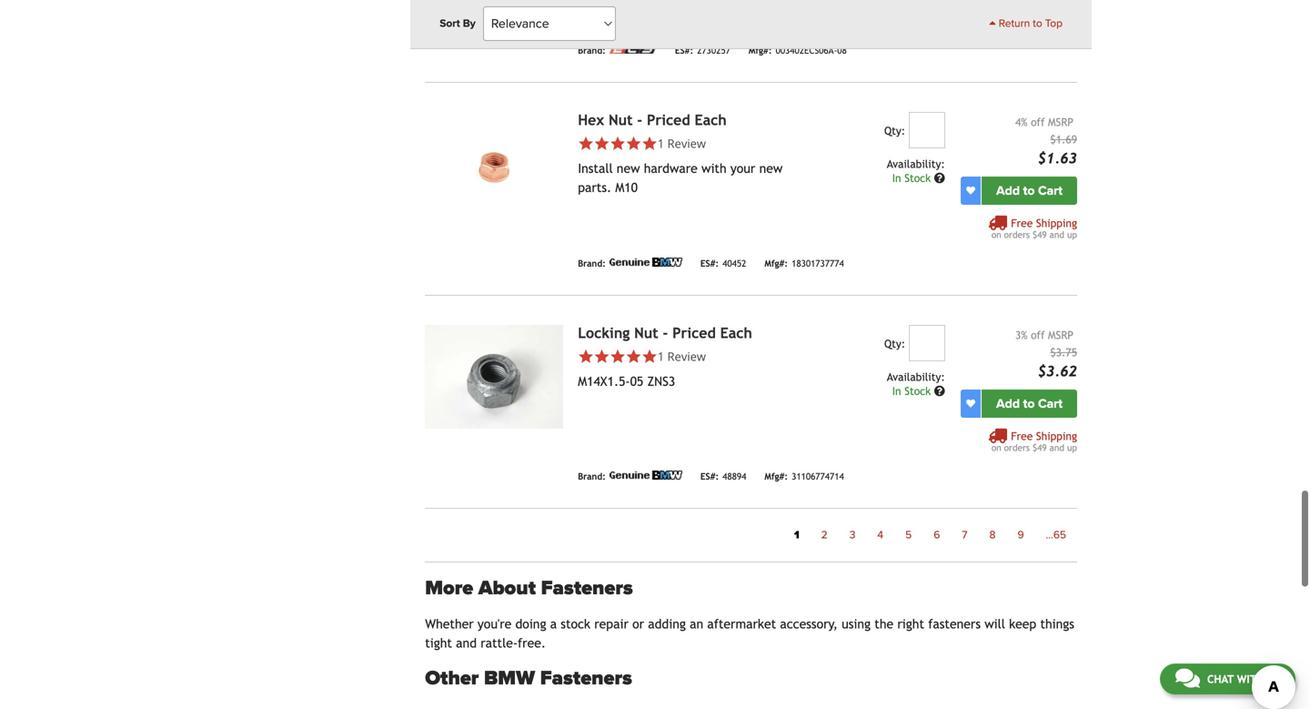 Task type: describe. For each thing, give the bounding box(es) containing it.
review for locking nut - priced each
[[668, 348, 706, 364]]

7
[[963, 528, 968, 541]]

fasteners for more about fasteners
[[541, 576, 633, 600]]

and inside the whether you're doing a stock repair or adding an aftermarket accessory, using the right fasteners will keep things tight and rattle-free.
[[456, 636, 477, 651]]

1 vertical spatial with
[[1238, 673, 1265, 686]]

- for locking
[[663, 324, 669, 341]]

whether
[[425, 617, 474, 631]]

1 inside the paginated product list navigation navigation
[[795, 528, 800, 541]]

chat with us link
[[1161, 664, 1296, 695]]

qty: for $1.63
[[885, 124, 906, 137]]

es#: 40452
[[701, 258, 747, 269]]

brand: for hex
[[578, 258, 606, 269]]

9 link
[[1007, 523, 1036, 547]]

orders for $3.62
[[1005, 442, 1030, 453]]

locking nut - priced each
[[578, 324, 753, 341]]

free.
[[518, 636, 546, 651]]

accessory,
[[781, 617, 838, 631]]

chat with us
[[1208, 673, 1281, 686]]

sort by
[[440, 17, 476, 30]]

40452
[[723, 258, 747, 269]]

parts.
[[578, 180, 612, 195]]

m10
[[616, 180, 638, 195]]

right
[[898, 617, 925, 631]]

star image for hex
[[594, 135, 610, 151]]

about
[[479, 576, 536, 600]]

locking
[[578, 324, 630, 341]]

mfg#: 003402ecs06a-08
[[749, 45, 847, 56]]

$3.75
[[1051, 346, 1078, 358]]

to for $1.63
[[1024, 183, 1035, 198]]

4% off msrp $1.69 $1.63
[[1016, 115, 1078, 166]]

priced for locking nut - priced each
[[673, 324, 716, 341]]

add to cart for $1.63
[[997, 183, 1063, 198]]

repair
[[595, 617, 629, 631]]

question circle image
[[935, 385, 946, 396]]

us
[[1268, 673, 1281, 686]]

es#2730257 - 003402ecs06a-08 - 3/8"/9mm band hose clamp - 40-60mm - german-style 304 stainless hose clamp - ecs - audi bmw volkswagen mercedes benz mini porsche image
[[425, 0, 564, 37]]

7 link
[[952, 523, 979, 547]]

in stock for $3.62
[[893, 384, 935, 397]]

003402ecs06a-
[[776, 45, 838, 56]]

other bmw fasteners
[[425, 666, 633, 691]]

8 link
[[979, 523, 1007, 547]]

5
[[906, 528, 912, 541]]

up for $1.63
[[1068, 229, 1078, 240]]

to for $3.62
[[1024, 396, 1035, 411]]

es#: for locking nut - priced each
[[701, 471, 719, 482]]

shipping for $1.63
[[1037, 216, 1078, 229]]

an
[[690, 617, 704, 631]]

cart for $3.62
[[1039, 396, 1063, 411]]

add to wish list image for $3.62
[[967, 399, 976, 408]]

with inside install new hardware with your new parts. m10
[[702, 161, 727, 176]]

add for $3.62
[[997, 396, 1021, 411]]

free shipping on orders $49 and up for $1.63
[[992, 216, 1078, 240]]

the
[[875, 617, 894, 631]]

genuine bmw - corporate logo image for hex
[[610, 257, 683, 267]]

4
[[878, 528, 884, 541]]

rattle-
[[481, 636, 518, 651]]

3% off msrp $3.75 $3.62
[[1016, 328, 1078, 379]]

each for locking nut - priced each
[[721, 324, 753, 341]]

hex nut - priced each
[[578, 111, 727, 128]]

sort
[[440, 17, 460, 30]]

4%
[[1016, 115, 1028, 128]]

4 link
[[867, 523, 895, 547]]

up for $3.62
[[1068, 442, 1078, 453]]

caret up image
[[990, 17, 997, 28]]

nut for locking
[[635, 324, 659, 341]]

$1.63
[[1038, 150, 1078, 166]]

…65
[[1047, 528, 1067, 541]]

add to cart button for $3.62
[[982, 389, 1078, 418]]

9
[[1018, 528, 1025, 541]]

you're
[[478, 617, 512, 631]]

star image for locking
[[594, 348, 610, 364]]

genuine bmw - corporate logo image for locking
[[610, 470, 683, 480]]

8
[[990, 528, 996, 541]]

your
[[731, 161, 756, 176]]

5 link
[[895, 523, 923, 547]]

return to top
[[997, 17, 1063, 30]]

keep
[[1010, 617, 1037, 631]]

1 new from the left
[[617, 161, 640, 176]]

mfg#: 18301737774
[[765, 258, 845, 269]]

paginated product list navigation navigation
[[425, 523, 1078, 547]]

2
[[822, 528, 828, 541]]

08
[[838, 45, 847, 56]]

1 for locking
[[658, 348, 665, 364]]

48894
[[723, 471, 747, 482]]

using
[[842, 617, 871, 631]]

es#: 48894
[[701, 471, 747, 482]]

cart for $1.63
[[1039, 183, 1063, 198]]

chat
[[1208, 673, 1235, 686]]

es#: 2730257
[[675, 45, 731, 56]]

install new hardware with your new parts. m10
[[578, 161, 783, 195]]

18301737774
[[792, 258, 845, 269]]

1 link
[[784, 523, 811, 547]]

or
[[633, 617, 645, 631]]

priced for hex nut - priced each
[[647, 111, 691, 128]]

m14x1.5-
[[578, 374, 631, 389]]

shipping for $3.62
[[1037, 430, 1078, 442]]

and for $1.63
[[1050, 229, 1065, 240]]

adding
[[648, 617, 686, 631]]

on for $1.63
[[992, 229, 1002, 240]]

availability: for $1.63
[[887, 157, 946, 170]]

more about fasteners
[[425, 576, 633, 600]]

add to wish list image for $1.63
[[967, 186, 976, 195]]

stock for $1.63
[[905, 171, 932, 184]]

in for $1.63
[[893, 171, 902, 184]]

whether you're doing a stock repair or adding an aftermarket accessory, using the right fasteners will keep things tight and rattle-free.
[[425, 617, 1075, 651]]

$49 for $3.62
[[1033, 442, 1048, 453]]

aftermarket
[[708, 617, 777, 631]]



Task type: vqa. For each thing, say whether or not it's contained in the screenshot.
7
yes



Task type: locate. For each thing, give the bounding box(es) containing it.
2 vertical spatial es#:
[[701, 471, 719, 482]]

1 vertical spatial each
[[721, 324, 753, 341]]

stock
[[561, 617, 591, 631]]

free down 3% off msrp $3.75 $3.62
[[1012, 430, 1034, 442]]

add to cart
[[997, 183, 1063, 198], [997, 396, 1063, 411]]

es#: left 40452
[[701, 258, 719, 269]]

1 vertical spatial priced
[[673, 324, 716, 341]]

1 vertical spatial add
[[997, 396, 1021, 411]]

2 in stock from the top
[[893, 384, 935, 397]]

availability: up question circle image
[[887, 157, 946, 170]]

mfg#:
[[749, 45, 773, 56], [765, 258, 788, 269], [765, 471, 788, 482]]

with left us at the bottom right of the page
[[1238, 673, 1265, 686]]

1 vertical spatial mfg#:
[[765, 258, 788, 269]]

install
[[578, 161, 613, 176]]

and down $1.63
[[1050, 229, 1065, 240]]

priced up hardware
[[647, 111, 691, 128]]

- for hex
[[638, 111, 643, 128]]

2 1 review from the top
[[658, 348, 706, 364]]

1 add from the top
[[997, 183, 1021, 198]]

1 vertical spatial in
[[893, 384, 902, 397]]

mfg#: for locking nut - priced each
[[765, 471, 788, 482]]

1 vertical spatial add to cart button
[[982, 389, 1078, 418]]

2 vertical spatial free
[[1012, 430, 1034, 442]]

add to cart button down $3.62
[[982, 389, 1078, 418]]

0 vertical spatial nut
[[609, 111, 633, 128]]

es#48894 - 31106774714 - locking nut - priced each - m14x1.5-05 zns3 - genuine bmw - bmw mini image
[[425, 325, 564, 429]]

off right 3%
[[1032, 328, 1046, 341]]

genuine bmw - corporate logo image left es#: 48894
[[610, 470, 683, 480]]

0 vertical spatial shipping
[[1037, 3, 1078, 15]]

0 horizontal spatial nut
[[609, 111, 633, 128]]

stock left question circle icon
[[905, 384, 932, 397]]

mfg#: left 18301737774
[[765, 258, 788, 269]]

6
[[934, 528, 941, 541]]

2730257
[[698, 45, 731, 56]]

0 vertical spatial cart
[[1039, 183, 1063, 198]]

to down 4% off msrp $1.69 $1.63 at top
[[1024, 183, 1035, 198]]

0 vertical spatial availability:
[[887, 157, 946, 170]]

free shipping on orders $49 and up down $3.62
[[992, 430, 1078, 453]]

2 star image from the top
[[594, 348, 610, 364]]

msrp for $1.63
[[1049, 115, 1074, 128]]

05
[[631, 374, 644, 389]]

2 stock from the top
[[905, 384, 932, 397]]

mfg#: 31106774714
[[765, 471, 845, 482]]

1 availability: from the top
[[887, 157, 946, 170]]

…65 link
[[1036, 523, 1078, 547]]

m14x1.5-05 zns3
[[578, 374, 676, 389]]

1 stock from the top
[[905, 171, 932, 184]]

shipping up top
[[1037, 3, 1078, 15]]

stock left question circle image
[[905, 171, 932, 184]]

2 vertical spatial shipping
[[1037, 430, 1078, 442]]

free for $3.62
[[1012, 430, 1034, 442]]

1 in stock from the top
[[893, 171, 935, 184]]

1 down locking nut - priced each link
[[658, 348, 665, 364]]

more
[[425, 576, 474, 600]]

a
[[551, 617, 557, 631]]

1 vertical spatial es#:
[[701, 258, 719, 269]]

1 down hex nut - priced each link
[[658, 135, 665, 151]]

3
[[850, 528, 856, 541]]

msrp for $3.62
[[1049, 328, 1074, 341]]

1 add to cart button from the top
[[982, 176, 1078, 205]]

comments image
[[1176, 667, 1201, 689]]

1 review from the top
[[668, 135, 706, 151]]

priced up zns3
[[673, 324, 716, 341]]

2 free shipping on orders $49 and up from the top
[[992, 430, 1078, 453]]

1 free shipping on orders $49 and up from the top
[[992, 216, 1078, 240]]

availability: up question circle icon
[[887, 370, 946, 383]]

hex nut - priced each link
[[578, 111, 727, 128]]

1 vertical spatial and
[[1050, 442, 1065, 453]]

things
[[1041, 617, 1075, 631]]

free up return to top link
[[1012, 3, 1034, 15]]

1 vertical spatial free shipping on orders $49 and up
[[992, 430, 1078, 453]]

up
[[1068, 229, 1078, 240], [1068, 442, 1078, 453]]

1 vertical spatial -
[[663, 324, 669, 341]]

$49 for $1.63
[[1033, 229, 1048, 240]]

1 in from the top
[[893, 171, 902, 184]]

mfg#: for hex nut - priced each
[[765, 258, 788, 269]]

nut right hex
[[609, 111, 633, 128]]

mfg#: left 003402ecs06a-
[[749, 45, 773, 56]]

off
[[1032, 115, 1046, 128], [1032, 328, 1046, 341]]

2 orders from the top
[[1005, 442, 1030, 453]]

zns3
[[648, 374, 676, 389]]

and down whether
[[456, 636, 477, 651]]

brand: for locking
[[578, 471, 606, 482]]

1 shipping from the top
[[1037, 3, 1078, 15]]

review down locking nut - priced each link
[[668, 348, 706, 364]]

shipping down $3.62
[[1037, 430, 1078, 442]]

1 for hex
[[658, 135, 665, 151]]

1 brand: from the top
[[578, 45, 606, 56]]

0 vertical spatial in stock
[[893, 171, 935, 184]]

add
[[997, 183, 1021, 198], [997, 396, 1021, 411]]

1 vertical spatial qty:
[[885, 337, 906, 350]]

0 vertical spatial brand:
[[578, 45, 606, 56]]

es#: left 48894 in the right of the page
[[701, 471, 719, 482]]

2 new from the left
[[760, 161, 783, 176]]

1 review for hex nut - priced each
[[658, 135, 706, 151]]

add to cart down $1.63
[[997, 183, 1063, 198]]

1 vertical spatial in stock
[[893, 384, 935, 397]]

to down 3% off msrp $3.75 $3.62
[[1024, 396, 1035, 411]]

3 free from the top
[[1012, 430, 1034, 442]]

review up hardware
[[668, 135, 706, 151]]

1 cart from the top
[[1039, 183, 1063, 198]]

6 link
[[923, 523, 952, 547]]

1 horizontal spatial with
[[1238, 673, 1265, 686]]

1 add to wish list image from the top
[[967, 186, 976, 195]]

1 vertical spatial fasteners
[[540, 666, 633, 691]]

1 review down locking nut - priced each link
[[658, 348, 706, 364]]

2 vertical spatial and
[[456, 636, 477, 651]]

return
[[999, 17, 1031, 30]]

0 vertical spatial 1 review
[[658, 135, 706, 151]]

0 vertical spatial up
[[1068, 229, 1078, 240]]

1 vertical spatial availability:
[[887, 370, 946, 383]]

1 vertical spatial shipping
[[1037, 216, 1078, 229]]

free shipping on orders $49 and up
[[992, 216, 1078, 240], [992, 430, 1078, 453]]

with left "your"
[[702, 161, 727, 176]]

mfg#: left 31106774714 at the bottom of page
[[765, 471, 788, 482]]

free shipping on orders $49 and up for $3.62
[[992, 430, 1078, 453]]

1 vertical spatial nut
[[635, 324, 659, 341]]

add to cart button
[[982, 176, 1078, 205], [982, 389, 1078, 418]]

each for hex nut - priced each
[[695, 111, 727, 128]]

and down $3.62
[[1050, 442, 1065, 453]]

0 vertical spatial add to cart
[[997, 183, 1063, 198]]

1 vertical spatial off
[[1032, 328, 1046, 341]]

1 vertical spatial add to cart
[[997, 396, 1063, 411]]

0 vertical spatial and
[[1050, 229, 1065, 240]]

fasteners
[[541, 576, 633, 600], [540, 666, 633, 691]]

1 review up hardware
[[658, 135, 706, 151]]

1 vertical spatial genuine bmw - corporate logo image
[[610, 470, 683, 480]]

2 shipping from the top
[[1037, 216, 1078, 229]]

locking nut - priced each link
[[578, 324, 753, 341]]

ecs - corporate logo image
[[610, 43, 657, 54]]

stock
[[905, 171, 932, 184], [905, 384, 932, 397]]

new right "your"
[[760, 161, 783, 176]]

add to cart button for $1.63
[[982, 176, 1078, 205]]

2 off from the top
[[1032, 328, 1046, 341]]

0 vertical spatial review
[[668, 135, 706, 151]]

3 shipping from the top
[[1037, 430, 1078, 442]]

add down 4% off msrp $1.69 $1.63 at top
[[997, 183, 1021, 198]]

1 star image from the top
[[594, 135, 610, 151]]

3 link
[[839, 523, 867, 547]]

1 vertical spatial star image
[[594, 348, 610, 364]]

priced
[[647, 111, 691, 128], [673, 324, 716, 341]]

2 on from the top
[[992, 442, 1002, 453]]

by
[[463, 17, 476, 30]]

1 msrp from the top
[[1049, 115, 1074, 128]]

shipping down $1.63
[[1037, 216, 1078, 229]]

shipping
[[1037, 3, 1078, 15], [1037, 216, 1078, 229], [1037, 430, 1078, 442]]

3 brand: from the top
[[578, 471, 606, 482]]

$49 down $1.63
[[1033, 229, 1048, 240]]

0 vertical spatial with
[[702, 161, 727, 176]]

fasteners up 'stock'
[[541, 576, 633, 600]]

1 vertical spatial free
[[1012, 216, 1034, 229]]

1 vertical spatial add to wish list image
[[967, 399, 976, 408]]

1 vertical spatial orders
[[1005, 442, 1030, 453]]

and for $3.62
[[1050, 442, 1065, 453]]

bmw
[[484, 666, 535, 691]]

doing
[[516, 617, 547, 631]]

2 free from the top
[[1012, 216, 1034, 229]]

qty: for $3.62
[[885, 337, 906, 350]]

each
[[695, 111, 727, 128], [721, 324, 753, 341]]

msrp up $1.69
[[1049, 115, 1074, 128]]

on for $3.62
[[992, 442, 1002, 453]]

- right hex
[[638, 111, 643, 128]]

up down $3.62
[[1068, 442, 1078, 453]]

star image up install
[[594, 135, 610, 151]]

es#: for hex nut - priced each
[[701, 258, 719, 269]]

other
[[425, 666, 479, 691]]

1 free from the top
[[1012, 3, 1034, 15]]

0 horizontal spatial new
[[617, 161, 640, 176]]

1 horizontal spatial new
[[760, 161, 783, 176]]

up down $1.63
[[1068, 229, 1078, 240]]

2 cart from the top
[[1039, 396, 1063, 411]]

0 vertical spatial each
[[695, 111, 727, 128]]

return to top link
[[990, 15, 1063, 32]]

each up hardware
[[695, 111, 727, 128]]

$49 down $3.62
[[1033, 442, 1048, 453]]

-
[[638, 111, 643, 128], [663, 324, 669, 341]]

1 review
[[658, 135, 706, 151], [658, 348, 706, 364]]

nut for hex
[[609, 111, 633, 128]]

1 vertical spatial $49
[[1033, 442, 1048, 453]]

review for hex nut - priced each
[[668, 135, 706, 151]]

0 vertical spatial to
[[1034, 17, 1043, 30]]

0 vertical spatial fasteners
[[541, 576, 633, 600]]

genuine bmw - corporate logo image
[[610, 257, 683, 267], [610, 470, 683, 480]]

0 vertical spatial on
[[992, 229, 1002, 240]]

1 vertical spatial 1 review
[[658, 348, 706, 364]]

0 vertical spatial $49
[[1033, 229, 1048, 240]]

add for $1.63
[[997, 183, 1021, 198]]

0 vertical spatial orders
[[1005, 229, 1030, 240]]

hex
[[578, 111, 605, 128]]

0 vertical spatial 1
[[658, 135, 665, 151]]

off inside 3% off msrp $3.75 $3.62
[[1032, 328, 1046, 341]]

in left question circle icon
[[893, 384, 902, 397]]

cart
[[1039, 183, 1063, 198], [1039, 396, 1063, 411]]

1 left 2
[[795, 528, 800, 541]]

free down 4% off msrp $1.69 $1.63 at top
[[1012, 216, 1034, 229]]

2 link
[[811, 523, 839, 547]]

0 vertical spatial add to cart button
[[982, 176, 1078, 205]]

to inside return to top link
[[1034, 17, 1043, 30]]

msrp up $3.75
[[1049, 328, 1074, 341]]

1 vertical spatial brand:
[[578, 258, 606, 269]]

1 qty: from the top
[[885, 124, 906, 137]]

review
[[668, 135, 706, 151], [668, 348, 706, 364]]

fasteners down 'stock'
[[540, 666, 633, 691]]

1 vertical spatial on
[[992, 442, 1002, 453]]

in stock
[[893, 171, 935, 184], [893, 384, 935, 397]]

add to cart button down $1.63
[[982, 176, 1078, 205]]

in stock for $1.63
[[893, 171, 935, 184]]

1 add to cart from the top
[[997, 183, 1063, 198]]

2 brand: from the top
[[578, 258, 606, 269]]

1 1 review from the top
[[658, 135, 706, 151]]

add to cart for $3.62
[[997, 396, 1063, 411]]

qty:
[[885, 124, 906, 137], [885, 337, 906, 350]]

0 vertical spatial free
[[1012, 3, 1034, 15]]

0 vertical spatial es#:
[[675, 45, 694, 56]]

free shipping on orders $49 and up down $1.63
[[992, 216, 1078, 240]]

free for $1.63
[[1012, 216, 1034, 229]]

fasteners for other bmw fasteners
[[540, 666, 633, 691]]

0 vertical spatial mfg#:
[[749, 45, 773, 56]]

None number field
[[909, 112, 946, 148], [909, 325, 946, 361], [909, 112, 946, 148], [909, 325, 946, 361]]

1 vertical spatial stock
[[905, 384, 932, 397]]

orders
[[1005, 229, 1030, 240], [1005, 442, 1030, 453]]

free shipping
[[1012, 3, 1078, 15]]

0 vertical spatial star image
[[594, 135, 610, 151]]

$3.62
[[1038, 363, 1078, 379]]

cart down $1.63
[[1039, 183, 1063, 198]]

1 vertical spatial up
[[1068, 442, 1078, 453]]

star image
[[594, 135, 610, 151], [594, 348, 610, 364]]

2 qty: from the top
[[885, 337, 906, 350]]

1 orders from the top
[[1005, 229, 1030, 240]]

1 on from the top
[[992, 229, 1002, 240]]

tight
[[425, 636, 452, 651]]

1 $49 from the top
[[1033, 229, 1048, 240]]

to down free shipping
[[1034, 17, 1043, 30]]

msrp inside 3% off msrp $3.75 $3.62
[[1049, 328, 1074, 341]]

hardware
[[644, 161, 698, 176]]

fasteners
[[929, 617, 981, 631]]

each down 40452
[[721, 324, 753, 341]]

off inside 4% off msrp $1.69 $1.63
[[1032, 115, 1046, 128]]

1
[[658, 135, 665, 151], [658, 348, 665, 364], [795, 528, 800, 541]]

es#: left '2730257'
[[675, 45, 694, 56]]

1 genuine bmw - corporate logo image from the top
[[610, 257, 683, 267]]

new up m10
[[617, 161, 640, 176]]

2 availability: from the top
[[887, 370, 946, 383]]

1 horizontal spatial nut
[[635, 324, 659, 341]]

- up zns3
[[663, 324, 669, 341]]

1 horizontal spatial -
[[663, 324, 669, 341]]

availability:
[[887, 157, 946, 170], [887, 370, 946, 383]]

0 vertical spatial qty:
[[885, 124, 906, 137]]

2 add to wish list image from the top
[[967, 399, 976, 408]]

0 horizontal spatial with
[[702, 161, 727, 176]]

2 vertical spatial 1
[[795, 528, 800, 541]]

genuine bmw - corporate logo image up locking nut - priced each
[[610, 257, 683, 267]]

$49
[[1033, 229, 1048, 240], [1033, 442, 1048, 453]]

0 vertical spatial genuine bmw - corporate logo image
[[610, 257, 683, 267]]

add to wish list image
[[967, 186, 976, 195], [967, 399, 976, 408]]

3%
[[1016, 328, 1028, 341]]

1 vertical spatial 1
[[658, 348, 665, 364]]

0 vertical spatial off
[[1032, 115, 1046, 128]]

2 $49 from the top
[[1033, 442, 1048, 453]]

2 msrp from the top
[[1049, 328, 1074, 341]]

31106774714
[[792, 471, 845, 482]]

2 up from the top
[[1068, 442, 1078, 453]]

0 vertical spatial priced
[[647, 111, 691, 128]]

question circle image
[[935, 172, 946, 183]]

0 horizontal spatial -
[[638, 111, 643, 128]]

2 vertical spatial to
[[1024, 396, 1035, 411]]

es#40452 - 18301737774 - hex nut - priced each - install new hardware with your new parts. m10 - genuine bmw - bmw image
[[425, 112, 564, 216]]

to
[[1034, 17, 1043, 30], [1024, 183, 1035, 198], [1024, 396, 1035, 411]]

0 vertical spatial -
[[638, 111, 643, 128]]

2 review from the top
[[668, 348, 706, 364]]

0 vertical spatial msrp
[[1049, 115, 1074, 128]]

0 vertical spatial add to wish list image
[[967, 186, 976, 195]]

add down 3% off msrp $3.75 $3.62
[[997, 396, 1021, 411]]

1 vertical spatial to
[[1024, 183, 1035, 198]]

off for $3.62
[[1032, 328, 1046, 341]]

stock for $3.62
[[905, 384, 932, 397]]

1 off from the top
[[1032, 115, 1046, 128]]

2 vertical spatial mfg#:
[[765, 471, 788, 482]]

0 vertical spatial free shipping on orders $49 and up
[[992, 216, 1078, 240]]

availability: for $3.62
[[887, 370, 946, 383]]

2 add to cart button from the top
[[982, 389, 1078, 418]]

add to cart down $3.62
[[997, 396, 1063, 411]]

2 genuine bmw - corporate logo image from the top
[[610, 470, 683, 480]]

1 vertical spatial cart
[[1039, 396, 1063, 411]]

brand:
[[578, 45, 606, 56], [578, 258, 606, 269], [578, 471, 606, 482]]

2 add to cart from the top
[[997, 396, 1063, 411]]

1 vertical spatial review
[[668, 348, 706, 364]]

off for $1.63
[[1032, 115, 1046, 128]]

1 review link
[[578, 135, 814, 151], [658, 135, 706, 151], [578, 348, 814, 364], [658, 348, 706, 364]]

msrp inside 4% off msrp $1.69 $1.63
[[1049, 115, 1074, 128]]

star image
[[578, 135, 594, 151], [610, 135, 626, 151], [626, 135, 642, 151], [642, 135, 658, 151], [578, 348, 594, 364], [610, 348, 626, 364], [626, 348, 642, 364], [642, 348, 658, 364]]

msrp
[[1049, 115, 1074, 128], [1049, 328, 1074, 341]]

top
[[1046, 17, 1063, 30]]

0 vertical spatial in
[[893, 171, 902, 184]]

free
[[1012, 3, 1034, 15], [1012, 216, 1034, 229], [1012, 430, 1034, 442]]

1 vertical spatial msrp
[[1049, 328, 1074, 341]]

2 in from the top
[[893, 384, 902, 397]]

will
[[985, 617, 1006, 631]]

0 vertical spatial add
[[997, 183, 1021, 198]]

cart down $3.62
[[1039, 396, 1063, 411]]

$1.69
[[1051, 133, 1078, 145]]

off right 4%
[[1032, 115, 1046, 128]]

1 review for locking nut - priced each
[[658, 348, 706, 364]]

2 vertical spatial brand:
[[578, 471, 606, 482]]

orders for $1.63
[[1005, 229, 1030, 240]]

2 add from the top
[[997, 396, 1021, 411]]

0 vertical spatial stock
[[905, 171, 932, 184]]

in for $3.62
[[893, 384, 902, 397]]

1 up from the top
[[1068, 229, 1078, 240]]

star image down locking
[[594, 348, 610, 364]]

in left question circle image
[[893, 171, 902, 184]]

nut right locking
[[635, 324, 659, 341]]



